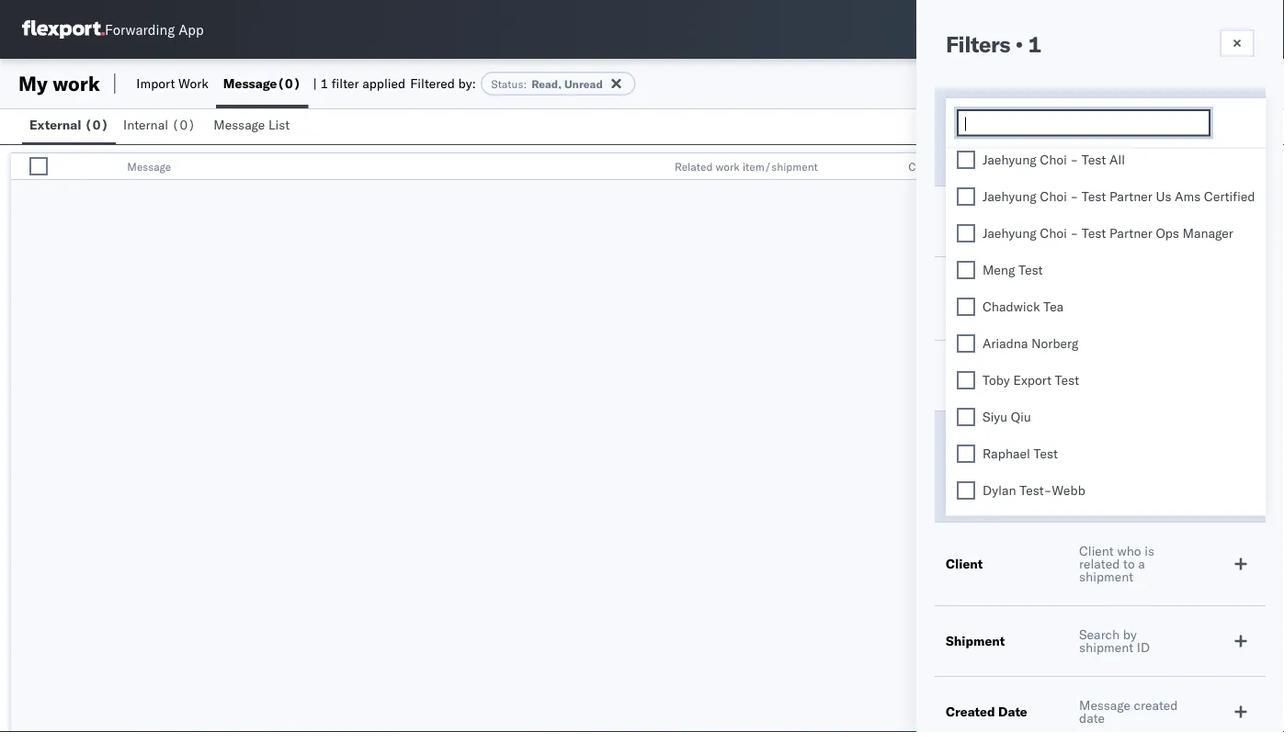 Task type: describe. For each thing, give the bounding box(es) containing it.
sending party
[[946, 213, 1033, 229]]

manager
[[1183, 226, 1234, 242]]

sender
[[946, 368, 990, 384]]

forwarding app link
[[22, 20, 204, 39]]

(0) for internal (0)
[[172, 117, 196, 133]]

my
[[18, 71, 48, 96]]

all
[[1110, 152, 1126, 168]]

the for party which sent the message
[[1080, 220, 1099, 236]]

reason
[[946, 291, 992, 307]]

the inside status of the messages
[[1136, 109, 1155, 125]]

1 - from the top
[[1071, 152, 1079, 168]]

Search Shipments (/) text field
[[933, 16, 1110, 43]]

2
[[1004, 153, 1012, 169]]

recipient
[[946, 445, 1005, 461]]

message (0)
[[223, 75, 301, 92]]

resize handle column header for related work item/shipment
[[878, 154, 900, 181]]

- for us
[[1071, 189, 1079, 205]]

read,
[[532, 77, 562, 91]]

1 vertical spatial 1
[[320, 75, 328, 92]]

jaehyung for jaehyung choi - test all
[[983, 152, 1037, 168]]

sent for party which sent the message
[[1152, 207, 1177, 223]]

status for status : read, unread
[[491, 77, 524, 91]]

jaehyung for jaehyung choi - test partner us ams certified
[[983, 189, 1037, 205]]

meng test
[[983, 263, 1043, 279]]

search
[[1080, 627, 1120, 643]]

raphael test
[[983, 447, 1059, 463]]

who for message
[[1123, 361, 1147, 378]]

0 horizontal spatial party
[[1000, 213, 1033, 229]]

actions
[[1143, 160, 1181, 173]]

:
[[524, 77, 527, 91]]

message for who
[[1102, 374, 1153, 390]]

related
[[1080, 556, 1121, 573]]

chadwick tea
[[983, 299, 1064, 315]]

partner for ops
[[1110, 226, 1153, 242]]

flexport. image
[[22, 20, 105, 39]]

status for status of the messages
[[1080, 109, 1117, 125]]

work
[[178, 75, 209, 92]]

certified
[[1205, 189, 1256, 205]]

| 1 filter applied filtered by:
[[313, 75, 476, 92]]

person who sent the message
[[1080, 361, 1176, 390]]

chadwick
[[983, 299, 1041, 315]]

os button
[[1220, 8, 1263, 51]]

ariadna norberg
[[983, 336, 1079, 352]]

of
[[1121, 109, 1132, 125]]

us
[[1156, 189, 1172, 205]]

import
[[136, 75, 175, 92]]

message created date
[[1080, 698, 1179, 727]]

item/shipment
[[743, 160, 818, 173]]

meng
[[983, 263, 1016, 279]]

filters
[[946, 30, 1011, 58]]

is
[[1145, 544, 1155, 560]]

client who is related to a shipment
[[1080, 544, 1155, 585]]

test up jaehyung choi - test partner ops manager
[[1082, 189, 1107, 205]]

choi for jaehyung choi - test partner ops manager
[[1041, 226, 1068, 242]]

messages
[[1080, 121, 1137, 137]]

person
[[1080, 361, 1120, 378]]

who for to
[[1118, 544, 1142, 560]]

search by shipment id
[[1080, 627, 1150, 656]]

forwarding app
[[105, 21, 204, 38]]

message for which
[[1102, 220, 1153, 236]]

message for message created date
[[1080, 698, 1131, 714]]

norberg
[[1032, 336, 1079, 352]]

related work item/shipment
[[675, 160, 818, 173]]

shipment inside search by shipment id
[[1080, 640, 1134, 656]]

created date
[[946, 704, 1028, 721]]

tea
[[1044, 299, 1064, 315]]

siyu qiu
[[983, 410, 1032, 426]]

which
[[1114, 207, 1148, 223]]

ariadna
[[983, 336, 1029, 352]]

0 vertical spatial 1
[[1029, 30, 1042, 58]]

date
[[1080, 711, 1106, 727]]

related
[[675, 160, 713, 173]]

dylan
[[983, 483, 1017, 499]]

shipment inside client who is related to a shipment
[[1080, 569, 1134, 585]]

internal (0)
[[123, 117, 196, 133]]

test up test-
[[1034, 447, 1059, 463]]

partner for us
[[1110, 189, 1153, 205]]

app
[[179, 21, 204, 38]]

ams
[[1175, 189, 1201, 205]]

status for status 2
[[959, 153, 997, 169]]



Task type: locate. For each thing, give the bounding box(es) containing it.
party
[[1080, 207, 1110, 223], [1000, 213, 1033, 229]]

0 vertical spatial choi
[[1041, 152, 1068, 168]]

shipment left a
[[1080, 569, 1134, 585]]

(0) for external (0)
[[85, 117, 109, 133]]

the for person who sent the message
[[1080, 374, 1099, 390]]

choi up meng test
[[1041, 226, 1068, 242]]

0 horizontal spatial client
[[909, 160, 939, 173]]

4 resize handle column header from the left
[[1111, 154, 1133, 181]]

0 vertical spatial who
[[1123, 361, 1147, 378]]

qiu
[[1011, 410, 1032, 426]]

1 vertical spatial jaehyung
[[983, 189, 1037, 205]]

1 vertical spatial message
[[1102, 374, 1153, 390]]

work right related
[[716, 160, 740, 173]]

None text field
[[964, 116, 1209, 132]]

1 horizontal spatial party
[[1080, 207, 1110, 223]]

resize handle column header for client
[[1111, 154, 1133, 181]]

filters • 1
[[946, 30, 1042, 58]]

choi for jaehyung choi - test partner us ams certified
[[1041, 189, 1068, 205]]

0 vertical spatial jaehyung
[[983, 152, 1037, 168]]

test-
[[1020, 483, 1053, 499]]

filter
[[332, 75, 359, 92]]

choi right 2
[[1041, 152, 1068, 168]]

the inside party which sent the message
[[1080, 220, 1099, 236]]

import work button
[[129, 59, 216, 109]]

work for my
[[53, 71, 100, 96]]

client left to
[[1080, 544, 1114, 560]]

(0) right internal at top
[[172, 117, 196, 133]]

party which sent the message
[[1080, 207, 1177, 236]]

0 vertical spatial sent
[[1152, 207, 1177, 223]]

test
[[1082, 152, 1107, 168], [1082, 189, 1107, 205], [1082, 226, 1107, 242], [1019, 263, 1043, 279], [1056, 373, 1080, 389], [1034, 447, 1059, 463]]

party right sending
[[1000, 213, 1033, 229]]

who
[[1123, 361, 1147, 378], [1118, 544, 1142, 560]]

import work
[[136, 75, 209, 92]]

1 vertical spatial sent
[[1151, 361, 1176, 378]]

status left of
[[1080, 109, 1117, 125]]

1 vertical spatial -
[[1071, 189, 1079, 205]]

shipment
[[1080, 569, 1134, 585], [1080, 640, 1134, 656]]

the down the jaehyung choi - test partner us ams certified
[[1080, 220, 1099, 236]]

1 shipment from the top
[[1080, 569, 1134, 585]]

0 vertical spatial -
[[1071, 152, 1079, 168]]

client inside client who is related to a shipment
[[1080, 544, 1114, 560]]

work
[[53, 71, 100, 96], [716, 160, 740, 173]]

applied
[[363, 75, 406, 92]]

2 horizontal spatial client
[[1080, 544, 1114, 560]]

message
[[1102, 220, 1153, 236], [1102, 374, 1153, 390]]

(0) left |
[[277, 75, 301, 92]]

sending
[[946, 213, 997, 229]]

who inside person who sent the message
[[1123, 361, 1147, 378]]

internal (0) button
[[116, 109, 206, 144]]

-
[[1071, 152, 1079, 168], [1071, 189, 1079, 205], [1071, 226, 1079, 242]]

sent
[[1152, 207, 1177, 223], [1151, 361, 1176, 378]]

by
[[1124, 627, 1137, 643]]

client
[[909, 160, 939, 173], [1080, 544, 1114, 560], [946, 556, 983, 573]]

the right export
[[1080, 374, 1099, 390]]

choi for jaehyung choi - test all
[[1041, 152, 1068, 168]]

sent right person
[[1151, 361, 1176, 378]]

2 vertical spatial choi
[[1041, 226, 1068, 242]]

3 - from the top
[[1071, 226, 1079, 242]]

status up status 2 on the right
[[946, 115, 986, 131]]

partner up which
[[1110, 189, 1153, 205]]

partner down which
[[1110, 226, 1153, 242]]

None checkbox
[[29, 157, 48, 176], [957, 225, 976, 243], [957, 262, 976, 280], [957, 298, 976, 317], [957, 409, 976, 427], [957, 482, 976, 501], [29, 157, 48, 176], [957, 225, 976, 243], [957, 262, 976, 280], [957, 298, 976, 317], [957, 409, 976, 427], [957, 482, 976, 501]]

message left list
[[214, 117, 265, 133]]

sent inside party which sent the message
[[1152, 207, 1177, 223]]

work up external (0)
[[53, 71, 100, 96]]

filtered
[[410, 75, 455, 92]]

1 resize handle column header from the left
[[59, 154, 81, 181]]

0 horizontal spatial (0)
[[85, 117, 109, 133]]

1 partner from the top
[[1110, 189, 1153, 205]]

message for message
[[127, 160, 171, 173]]

2 vertical spatial jaehyung
[[983, 226, 1037, 242]]

status of the messages
[[1080, 109, 1155, 137]]

3 resize handle column header from the left
[[878, 154, 900, 181]]

3 choi from the top
[[1041, 226, 1068, 242]]

to
[[1124, 556, 1136, 573]]

1 horizontal spatial client
[[946, 556, 983, 573]]

external (0)
[[29, 117, 109, 133]]

1 horizontal spatial (0)
[[172, 117, 196, 133]]

0 vertical spatial partner
[[1110, 189, 1153, 205]]

test right meng at the top right of page
[[1019, 263, 1043, 279]]

1 vertical spatial who
[[1118, 544, 1142, 560]]

message for message (0)
[[223, 75, 277, 92]]

who right person
[[1123, 361, 1147, 378]]

test left all
[[1082, 152, 1107, 168]]

status left read,
[[491, 77, 524, 91]]

raphael
[[983, 447, 1031, 463]]

party up jaehyung choi - test partner ops manager
[[1080, 207, 1110, 223]]

jaehyung
[[983, 152, 1037, 168], [983, 189, 1037, 205], [983, 226, 1037, 242]]

2 shipment from the top
[[1080, 640, 1134, 656]]

ops
[[1156, 226, 1180, 242]]

0 horizontal spatial work
[[53, 71, 100, 96]]

choi down jaehyung choi - test all
[[1041, 189, 1068, 205]]

a
[[1139, 556, 1146, 573]]

status left 2
[[959, 153, 997, 169]]

2 resize handle column header from the left
[[644, 154, 666, 181]]

0 vertical spatial message
[[1102, 220, 1153, 236]]

resize handle column header
[[59, 154, 81, 181], [644, 154, 666, 181], [878, 154, 900, 181], [1111, 154, 1133, 181], [1252, 154, 1274, 181]]

sent down us
[[1152, 207, 1177, 223]]

message inside button
[[214, 117, 265, 133]]

client left status 2 on the right
[[909, 160, 939, 173]]

message list
[[214, 117, 290, 133]]

1 horizontal spatial work
[[716, 160, 740, 173]]

unread
[[565, 77, 603, 91]]

status 2
[[959, 153, 1012, 169]]

resize handle column header for actions
[[1252, 154, 1274, 181]]

status
[[491, 77, 524, 91], [1080, 109, 1117, 125], [946, 115, 986, 131], [959, 153, 997, 169]]

1
[[1029, 30, 1042, 58], [320, 75, 328, 92]]

None checkbox
[[957, 151, 976, 170], [957, 188, 976, 206], [957, 335, 976, 354], [957, 372, 976, 390], [957, 446, 976, 464], [957, 151, 976, 170], [957, 188, 976, 206], [957, 335, 976, 354], [957, 372, 976, 390], [957, 446, 976, 464]]

external (0) button
[[22, 109, 116, 144]]

jaehyung choi - test partner us ams certified
[[983, 189, 1256, 205]]

test right export
[[1056, 373, 1080, 389]]

dylan test-webb
[[983, 483, 1086, 499]]

choi
[[1041, 152, 1068, 168], [1041, 189, 1068, 205], [1041, 226, 1068, 242]]

the right of
[[1136, 109, 1155, 125]]

webb
[[1052, 483, 1086, 499]]

the
[[1136, 109, 1155, 125], [1080, 220, 1099, 236], [1080, 374, 1099, 390]]

message inside party which sent the message
[[1102, 220, 1153, 236]]

- down jaehyung choi - test all
[[1071, 189, 1079, 205]]

siyu
[[983, 410, 1008, 426]]

internal
[[123, 117, 168, 133]]

jaehyung choi - test partner ops manager
[[983, 226, 1234, 242]]

1 jaehyung from the top
[[983, 152, 1037, 168]]

sent inside person who sent the message
[[1151, 361, 1176, 378]]

work for related
[[716, 160, 740, 173]]

message down internal (0) button
[[127, 160, 171, 173]]

os
[[1233, 23, 1250, 36]]

1 vertical spatial partner
[[1110, 226, 1153, 242]]

sent for person who sent the message
[[1151, 361, 1176, 378]]

|
[[313, 75, 317, 92]]

shipment
[[946, 634, 1005, 650]]

message for message list
[[214, 117, 265, 133]]

the inside person who sent the message
[[1080, 374, 1099, 390]]

who left is
[[1118, 544, 1142, 560]]

1 vertical spatial choi
[[1041, 189, 1068, 205]]

3 jaehyung from the top
[[983, 226, 1037, 242]]

shipment left id in the bottom of the page
[[1080, 640, 1134, 656]]

who inside client who is related to a shipment
[[1118, 544, 1142, 560]]

status : read, unread
[[491, 77, 603, 91]]

toby
[[983, 373, 1011, 389]]

id
[[1137, 640, 1150, 656]]

external
[[29, 117, 81, 133]]

- for ops
[[1071, 226, 1079, 242]]

0 vertical spatial shipment
[[1080, 569, 1134, 585]]

my work
[[18, 71, 100, 96]]

message left created
[[1080, 698, 1131, 714]]

1 vertical spatial the
[[1080, 220, 1099, 236]]

2 vertical spatial -
[[1071, 226, 1079, 242]]

message inside message created date
[[1080, 698, 1131, 714]]

2 message from the top
[[1102, 374, 1153, 390]]

1 horizontal spatial 1
[[1029, 30, 1042, 58]]

message up 'message list' at top left
[[223, 75, 277, 92]]

test down the jaehyung choi - test partner us ams certified
[[1082, 226, 1107, 242]]

status for status
[[946, 115, 986, 131]]

1 choi from the top
[[1041, 152, 1068, 168]]

party inside party which sent the message
[[1080, 207, 1110, 223]]

0 vertical spatial work
[[53, 71, 100, 96]]

1 vertical spatial shipment
[[1080, 640, 1134, 656]]

1 message from the top
[[1102, 220, 1153, 236]]

status inside status of the messages
[[1080, 109, 1117, 125]]

message
[[223, 75, 277, 92], [214, 117, 265, 133], [127, 160, 171, 173], [1080, 698, 1131, 714]]

client up shipment
[[946, 556, 983, 573]]

1 right |
[[320, 75, 328, 92]]

message list button
[[206, 109, 301, 144]]

2 horizontal spatial (0)
[[277, 75, 301, 92]]

jaehyung choi - test all
[[983, 152, 1126, 168]]

2 vertical spatial the
[[1080, 374, 1099, 390]]

0 vertical spatial the
[[1136, 109, 1155, 125]]

by:
[[458, 75, 476, 92]]

2 jaehyung from the top
[[983, 189, 1037, 205]]

2 - from the top
[[1071, 189, 1079, 205]]

created
[[1135, 698, 1179, 714]]

(0) right external
[[85, 117, 109, 133]]

export
[[1014, 373, 1052, 389]]

2 choi from the top
[[1041, 189, 1068, 205]]

(0) for message (0)
[[277, 75, 301, 92]]

created
[[946, 704, 996, 721]]

jaehyung for jaehyung choi - test partner ops manager
[[983, 226, 1037, 242]]

1 vertical spatial work
[[716, 160, 740, 173]]

message inside person who sent the message
[[1102, 374, 1153, 390]]

(0)
[[277, 75, 301, 92], [85, 117, 109, 133], [172, 117, 196, 133]]

- left all
[[1071, 152, 1079, 168]]

resize handle column header for message
[[644, 154, 666, 181]]

toby export test
[[983, 373, 1080, 389]]

forwarding
[[105, 21, 175, 38]]

- left party which sent the message
[[1071, 226, 1079, 242]]

•
[[1016, 30, 1024, 58]]

1 right "•" on the top right of page
[[1029, 30, 1042, 58]]

0 horizontal spatial 1
[[320, 75, 328, 92]]

list
[[268, 117, 290, 133]]

date
[[999, 704, 1028, 721]]

2 partner from the top
[[1110, 226, 1153, 242]]

5 resize handle column header from the left
[[1252, 154, 1274, 181]]



Task type: vqa. For each thing, say whether or not it's contained in the screenshot.
rightmost are
no



